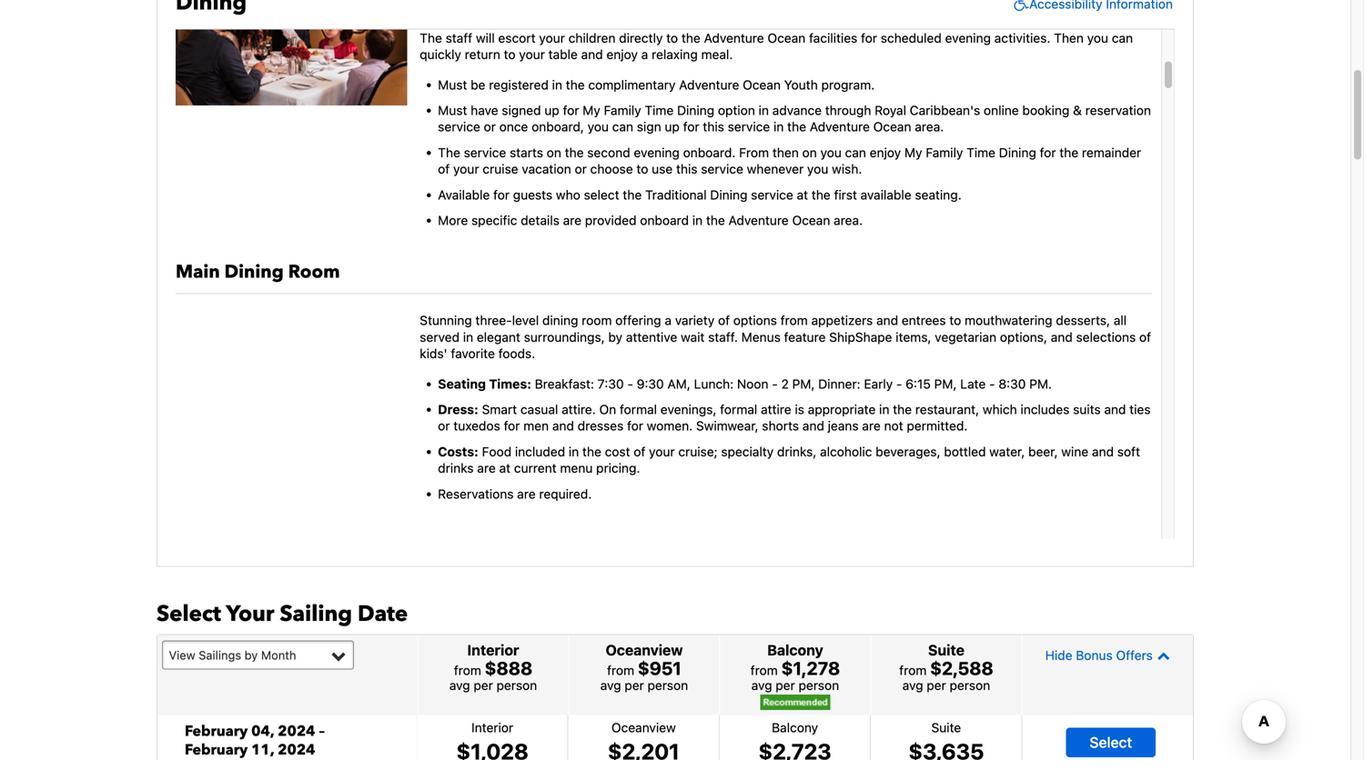 Task type: describe. For each thing, give the bounding box(es) containing it.
february 04, 2024 –
[[185, 722, 325, 742]]

includes
[[1021, 402, 1070, 417]]

balcony for balcony
[[772, 721, 818, 736]]

and inside when they've finished dinner, take your children to meet the adventure ocean youth staff at the dining room entrance doors. the staff will escort your children directly to the adventure ocean facilities for scheduled evening activities. then you can quickly return to your table and enjoy a relaxing meal.
[[581, 47, 603, 62]]

3 - from the left
[[896, 377, 902, 392]]

this inside the service starts on the second evening onboard. from then on you can enjoy my family time dining for the remainder of your cruise vacation or choose to use this service whenever you wish.
[[676, 162, 698, 177]]

to inside stunning three-level dining room offering a variety of options from appetizers and entrees to mouthwatering desserts, all served in elegant surroundings, by attentive wait staff. menus feature shipshape items, vegetarian options, and selections of kids' favorite foods.
[[950, 313, 961, 328]]

my inside the service starts on the second evening onboard. from then on you can enjoy my family time dining for the remainder of your cruise vacation or choose to use this service whenever you wish.
[[905, 145, 922, 160]]

service up cruise
[[464, 145, 506, 160]]

adventure inside "must have signed up for my family time dining option in advance through royal caribbean's online booking & reservation service or once onboard, you can sign up for this service in the adventure ocean area."
[[810, 119, 870, 134]]

appropriate
[[808, 402, 876, 417]]

2 pm, from the left
[[934, 377, 957, 392]]

available
[[438, 187, 490, 202]]

for up onboard,
[[563, 103, 579, 118]]

smart casual attire. on formal evenings, formal attire is appropriate in the restaurant, which includes suits and ties or tuxedos for men and dresses for women. swimwear, shorts and jeans are not permitted.
[[438, 402, 1151, 434]]

when
[[420, 14, 454, 29]]

$951
[[638, 658, 682, 679]]

to inside the service starts on the second evening onboard. from then on you can enjoy my family time dining for the remainder of your cruise vacation or choose to use this service whenever you wish.
[[637, 162, 648, 177]]

by inside stunning three-level dining room offering a variety of options from appetizers and entrees to mouthwatering desserts, all served in elegant surroundings, by attentive wait staff. menus feature shipshape items, vegetarian options, and selections of kids' favorite foods.
[[608, 330, 623, 345]]

sign
[[637, 119, 661, 134]]

of inside the service starts on the second evening onboard. from then on you can enjoy my family time dining for the remainder of your cruise vacation or choose to use this service whenever you wish.
[[438, 162, 450, 177]]

scheduled
[[881, 30, 942, 45]]

wheelchair image
[[1009, 0, 1029, 13]]

to left meet
[[705, 14, 717, 29]]

hide bonus offers link
[[1027, 640, 1189, 672]]

beer,
[[1029, 444, 1058, 459]]

food included in the cost of your cruise; specialty drinks, alcoholic beverages, bottled water, beer, wine and soft drinks are at current menu pricing.
[[438, 444, 1140, 476]]

from for $888
[[454, 663, 481, 678]]

view
[[169, 649, 195, 662]]

attire
[[761, 402, 792, 417]]

be
[[471, 77, 486, 92]]

through
[[825, 103, 871, 118]]

who
[[556, 187, 580, 202]]

water,
[[990, 444, 1025, 459]]

options
[[733, 313, 777, 328]]

interior for interior
[[472, 721, 513, 736]]

1 pm, from the left
[[792, 377, 815, 392]]

your inside the service starts on the second evening onboard. from then on you can enjoy my family time dining for the remainder of your cruise vacation or choose to use this service whenever you wish.
[[453, 162, 479, 177]]

–
[[319, 722, 325, 742]]

late
[[960, 377, 986, 392]]

for up onboard.
[[683, 119, 700, 134]]

vegetarian
[[935, 330, 997, 345]]

which
[[983, 402, 1017, 417]]

for down cruise
[[493, 187, 510, 202]]

jeans
[[828, 419, 859, 434]]

or inside smart casual attire. on formal evenings, formal attire is appropriate in the restaurant, which includes suits and ties or tuxedos for men and dresses for women. swimwear, shorts and jeans are not permitted.
[[438, 419, 450, 434]]

the inside the service starts on the second evening onboard. from then on you can enjoy my family time dining for the remainder of your cruise vacation or choose to use this service whenever you wish.
[[438, 145, 460, 160]]

dining inside when they've finished dinner, take your children to meet the adventure ocean youth staff at the dining room entrance doors. the staff will escort your children directly to the adventure ocean facilities for scheduled evening activities. then you can quickly return to your table and enjoy a relaxing meal.
[[986, 14, 1022, 29]]

dresses
[[578, 419, 624, 434]]

when they've finished dinner, take your children to meet the adventure ocean youth staff at the dining room entrance doors. the staff will escort your children directly to the adventure ocean facilities for scheduled evening activities. then you can quickly return to your table and enjoy a relaxing meal.
[[420, 14, 1152, 62]]

suite for suite
[[931, 721, 961, 736]]

2 on from the left
[[802, 145, 817, 160]]

specialty
[[721, 444, 774, 459]]

drinks,
[[777, 444, 817, 459]]

are inside smart casual attire. on formal evenings, formal attire is appropriate in the restaurant, which includes suits and ties or tuxedos for men and dresses for women. swimwear, shorts and jeans are not permitted.
[[862, 419, 881, 434]]

0 horizontal spatial area.
[[834, 213, 863, 228]]

favorite
[[451, 346, 495, 361]]

avg for $1,278
[[752, 678, 772, 693]]

meal.
[[701, 47, 733, 62]]

to up relaxing
[[666, 30, 678, 45]]

can inside the service starts on the second evening onboard. from then on you can enjoy my family time dining for the remainder of your cruise vacation or choose to use this service whenever you wish.
[[845, 145, 866, 160]]

meet
[[721, 14, 750, 29]]

date
[[358, 600, 408, 630]]

can inside when they've finished dinner, take your children to meet the adventure ocean youth staff at the dining room entrance doors. the staff will escort your children directly to the adventure ocean facilities for scheduled evening activities. then you can quickly return to your table and enjoy a relaxing meal.
[[1112, 30, 1133, 45]]

view sailings by month
[[169, 649, 296, 662]]

options,
[[1000, 330, 1048, 345]]

you left wish.
[[807, 162, 829, 177]]

elegant
[[477, 330, 520, 345]]

entrees
[[902, 313, 946, 328]]

at inside when they've finished dinner, take your children to meet the adventure ocean youth staff at the dining room entrance doors. the staff will escort your children directly to the adventure ocean facilities for scheduled evening activities. then you can quickly return to your table and enjoy a relaxing meal.
[[949, 14, 960, 29]]

entrance
[[1059, 14, 1111, 29]]

in right the option
[[759, 103, 769, 118]]

details
[[521, 213, 560, 228]]

you inside "must have signed up for my family time dining option in advance through royal caribbean's online booking & reservation service or once onboard, you can sign up for this service in the adventure ocean area."
[[588, 119, 609, 134]]

onboard
[[640, 213, 689, 228]]

the service starts on the second evening onboard. from then on you can enjoy my family time dining for the remainder of your cruise vacation or choose to use this service whenever you wish.
[[438, 145, 1142, 177]]

dress:
[[438, 402, 479, 417]]

onboard.
[[683, 145, 736, 160]]

evening inside the service starts on the second evening onboard. from then on you can enjoy my family time dining for the remainder of your cruise vacation or choose to use this service whenever you wish.
[[634, 145, 680, 160]]

avg for $888
[[449, 678, 470, 693]]

balcony from $1,278 avg per person
[[751, 642, 840, 693]]

from inside stunning three-level dining room offering a variety of options from appetizers and entrees to mouthwatering desserts, all served in elegant surroundings, by attentive wait staff. menus feature shipshape items, vegetarian options, and selections of kids' favorite foods.
[[781, 313, 808, 328]]

program.
[[821, 77, 875, 92]]

quickly
[[420, 47, 461, 62]]

0 horizontal spatial youth
[[784, 77, 818, 92]]

youth inside when they've finished dinner, take your children to meet the adventure ocean youth staff at the dining room entrance doors. the staff will escort your children directly to the adventure ocean facilities for scheduled evening activities. then you can quickly return to your table and enjoy a relaxing meal.
[[881, 14, 915, 29]]

early
[[864, 377, 893, 392]]

remainder
[[1082, 145, 1142, 160]]

avg for $2,588
[[903, 678, 923, 693]]

dining down onboard.
[[710, 187, 748, 202]]

of right selections
[[1139, 330, 1151, 345]]

time inside the service starts on the second evening onboard. from then on you can enjoy my family time dining for the remainder of your cruise vacation or choose to use this service whenever you wish.
[[967, 145, 996, 160]]

will
[[476, 30, 495, 45]]

adventure down meet
[[704, 30, 764, 45]]

or inside the service starts on the second evening onboard. from then on you can enjoy my family time dining for the remainder of your cruise vacation or choose to use this service whenever you wish.
[[575, 162, 587, 177]]

suite from $2,588 avg per person
[[899, 642, 994, 693]]

ocean up facilities
[[840, 14, 878, 29]]

three-
[[476, 313, 512, 328]]

month
[[261, 649, 296, 662]]

in inside food included in the cost of your cruise; specialty drinks, alcoholic beverages, bottled water, beer, wine and soft drinks are at current menu pricing.
[[569, 444, 579, 459]]

provided
[[585, 213, 637, 228]]

from for $951
[[607, 663, 634, 678]]

men
[[524, 419, 549, 434]]

are down current
[[517, 487, 536, 502]]

0 horizontal spatial children
[[569, 30, 616, 45]]

table
[[548, 47, 578, 62]]

per for $2,588
[[927, 678, 946, 693]]

of up staff.
[[718, 313, 730, 328]]

by inside view sailings by month link
[[245, 649, 258, 662]]

in down the table
[[552, 77, 562, 92]]

family inside the service starts on the second evening onboard. from then on you can enjoy my family time dining for the remainder of your cruise vacation or choose to use this service whenever you wish.
[[926, 145, 963, 160]]

$2,588
[[930, 658, 994, 679]]

offers
[[1116, 648, 1153, 663]]

desserts,
[[1056, 313, 1110, 328]]

times:
[[489, 377, 531, 392]]

2
[[781, 377, 789, 392]]

can inside "must have signed up for my family time dining option in advance through royal caribbean's online booking & reservation service or once onboard, you can sign up for this service in the adventure ocean area."
[[612, 119, 633, 134]]

not
[[884, 419, 903, 434]]

lunch:
[[694, 377, 734, 392]]

hide bonus offers
[[1045, 648, 1153, 663]]

ocean down whenever
[[792, 213, 830, 228]]

kids'
[[420, 346, 447, 361]]

recommended image
[[760, 695, 830, 711]]

reservation
[[1086, 103, 1151, 118]]

is
[[795, 402, 804, 417]]

1 formal from the left
[[620, 402, 657, 417]]

more specific details are provided onboard in the adventure ocean area.
[[438, 213, 863, 228]]

smart
[[482, 402, 517, 417]]

0 horizontal spatial up
[[545, 103, 560, 118]]

level
[[512, 313, 539, 328]]

food
[[482, 444, 512, 459]]

service down have
[[438, 119, 480, 134]]

ocean up the option
[[743, 77, 781, 92]]

pricing.
[[596, 461, 640, 476]]

take
[[597, 14, 622, 29]]

person for $1,278
[[799, 678, 839, 693]]

8:30
[[999, 377, 1026, 392]]

evenings,
[[661, 402, 717, 417]]

ocean left facilities
[[768, 30, 806, 45]]

return
[[465, 47, 500, 62]]

they've
[[457, 14, 500, 29]]

balcony for balcony from $1,278 avg per person
[[767, 642, 824, 659]]

ties
[[1130, 402, 1151, 417]]

enjoy inside when they've finished dinner, take your children to meet the adventure ocean youth staff at the dining room entrance doors. the staff will escort your children directly to the adventure ocean facilities for scheduled evening activities. then you can quickly return to your table and enjoy a relaxing meal.
[[607, 47, 638, 62]]

to down escort
[[504, 47, 516, 62]]

person for $951
[[648, 678, 688, 693]]

caribbean's
[[910, 103, 980, 118]]

wine
[[1062, 444, 1089, 459]]

1 - from the left
[[627, 377, 633, 392]]

$888
[[485, 658, 533, 679]]

bottled
[[944, 444, 986, 459]]

adventure up facilities
[[776, 14, 836, 29]]

your up the table
[[539, 30, 565, 45]]

and down attire.
[[552, 419, 574, 434]]

permitted.
[[907, 419, 968, 434]]



Task type: vqa. For each thing, say whether or not it's contained in the screenshot.
chevron down image related to Photo Gallery
no



Task type: locate. For each thing, give the bounding box(es) containing it.
1 horizontal spatial youth
[[881, 14, 915, 29]]

or down have
[[484, 119, 496, 134]]

a down directly
[[641, 47, 648, 62]]

variety
[[675, 313, 715, 328]]

from
[[739, 145, 769, 160]]

chevron up image
[[1153, 650, 1170, 662]]

are inside food included in the cost of your cruise; specialty drinks, alcoholic beverages, bottled water, beer, wine and soft drinks are at current menu pricing.
[[477, 461, 496, 476]]

1 vertical spatial youth
[[784, 77, 818, 92]]

must have signed up for my family time dining option in advance through royal caribbean's online booking & reservation service or once onboard, you can sign up for this service in the adventure ocean area.
[[438, 103, 1151, 134]]

from left $2,588
[[899, 663, 927, 678]]

0 horizontal spatial family
[[604, 103, 641, 118]]

per for $888
[[474, 678, 493, 693]]

to up vegetarian
[[950, 313, 961, 328]]

1 must from the top
[[438, 77, 467, 92]]

1 horizontal spatial up
[[665, 119, 680, 134]]

1 person from the left
[[497, 678, 537, 693]]

directly
[[619, 30, 663, 45]]

by down the offering
[[608, 330, 623, 345]]

your up directly
[[626, 14, 651, 29]]

and inside food included in the cost of your cruise; specialty drinks, alcoholic beverages, bottled water, beer, wine and soft drinks are at current menu pricing.
[[1092, 444, 1114, 459]]

ocean inside "must have signed up for my family time dining option in advance through royal caribbean's online booking & reservation service or once onboard, you can sign up for this service in the adventure ocean area."
[[873, 119, 911, 134]]

0 vertical spatial time
[[645, 103, 674, 118]]

seating.
[[915, 187, 962, 202]]

0 horizontal spatial a
[[641, 47, 648, 62]]

february
[[185, 722, 248, 742]]

on right then at right top
[[802, 145, 817, 160]]

of up available
[[438, 162, 450, 177]]

stunning three-level dining room offering a variety of options from appetizers and entrees to mouthwatering desserts, all served in elegant surroundings, by attentive wait staff. menus feature shipshape items, vegetarian options, and selections of kids' favorite foods.
[[420, 313, 1151, 361]]

1 horizontal spatial by
[[608, 330, 623, 345]]

balcony inside balcony from $1,278 avg per person
[[767, 642, 824, 659]]

1 horizontal spatial staff
[[919, 14, 945, 29]]

1 horizontal spatial family
[[926, 145, 963, 160]]

1 vertical spatial at
[[797, 187, 808, 202]]

4 avg from the left
[[903, 678, 923, 693]]

select your sailing date
[[157, 600, 408, 630]]

time down online
[[967, 145, 996, 160]]

offering
[[615, 313, 661, 328]]

0 vertical spatial my
[[583, 103, 600, 118]]

oceanview from $951 avg per person
[[600, 642, 688, 693]]

1 vertical spatial balcony
[[772, 721, 818, 736]]

required.
[[539, 487, 592, 502]]

children
[[655, 14, 702, 29], [569, 30, 616, 45]]

person
[[497, 678, 537, 693], [648, 678, 688, 693], [799, 678, 839, 693], [950, 678, 990, 693]]

of right cost
[[634, 444, 646, 459]]

0 vertical spatial youth
[[881, 14, 915, 29]]

enjoy down directly
[[607, 47, 638, 62]]

1 vertical spatial or
[[575, 162, 587, 177]]

for up cost
[[627, 419, 643, 434]]

in inside smart casual attire. on formal evenings, formal attire is appropriate in the restaurant, which includes suits and ties or tuxedos for men and dresses for women. swimwear, shorts and jeans are not permitted.
[[879, 402, 890, 417]]

room inside stunning three-level dining room offering a variety of options from appetizers and entrees to mouthwatering desserts, all served in elegant surroundings, by attentive wait staff. menus feature shipshape items, vegetarian options, and selections of kids' favorite foods.
[[582, 313, 612, 328]]

sailings
[[199, 649, 241, 662]]

attentive
[[626, 330, 677, 345]]

2 avg from the left
[[600, 678, 621, 693]]

all
[[1114, 313, 1127, 328]]

1 horizontal spatial pm,
[[934, 377, 957, 392]]

a inside stunning three-level dining room offering a variety of options from appetizers and entrees to mouthwatering desserts, all served in elegant surroundings, by attentive wait staff. menus feature shipshape items, vegetarian options, and selections of kids' favorite foods.
[[665, 313, 672, 328]]

must left be
[[438, 77, 467, 92]]

relaxing
[[652, 47, 698, 62]]

in up not in the right bottom of the page
[[879, 402, 890, 417]]

select
[[157, 600, 221, 630], [1090, 734, 1132, 752]]

from inside the 'suite from $2,588 avg per person'
[[899, 663, 927, 678]]

formal up swimwear,
[[720, 402, 757, 417]]

0 vertical spatial the
[[420, 30, 442, 45]]

must for must be registered in the complimentary adventure ocean youth program.
[[438, 77, 467, 92]]

sailing
[[280, 600, 352, 630]]

1 horizontal spatial can
[[845, 145, 866, 160]]

0 vertical spatial by
[[608, 330, 623, 345]]

at inside food included in the cost of your cruise; specialty drinks, alcoholic beverages, bottled water, beer, wine and soft drinks are at current menu pricing.
[[499, 461, 511, 476]]

main dining room
[[176, 260, 340, 285]]

0 horizontal spatial pm,
[[792, 377, 815, 392]]

the inside food included in the cost of your cruise; specialty drinks, alcoholic beverages, bottled water, beer, wine and soft drinks are at current menu pricing.
[[582, 444, 601, 459]]

the down when
[[420, 30, 442, 45]]

service down onboard.
[[701, 162, 743, 177]]

per inside interior from $888 avg per person
[[474, 678, 493, 693]]

your down escort
[[519, 47, 545, 62]]

traditional
[[645, 187, 707, 202]]

1 horizontal spatial select
[[1090, 734, 1132, 752]]

this right the use on the top of the page
[[676, 162, 698, 177]]

for right facilities
[[861, 30, 877, 45]]

interior inside interior from $888 avg per person
[[467, 642, 519, 659]]

0 horizontal spatial dining
[[542, 313, 578, 328]]

online
[[984, 103, 1019, 118]]

1 vertical spatial select
[[1090, 734, 1132, 752]]

per inside the 'suite from $2,588 avg per person'
[[927, 678, 946, 693]]

1 horizontal spatial or
[[484, 119, 496, 134]]

1 vertical spatial this
[[676, 162, 698, 177]]

person for $888
[[497, 678, 537, 693]]

0 vertical spatial interior
[[467, 642, 519, 659]]

person inside the 'suite from $2,588 avg per person'
[[950, 678, 990, 693]]

oceanview
[[606, 642, 683, 659], [612, 721, 676, 736]]

1 horizontal spatial my
[[905, 145, 922, 160]]

staff up 'quickly'
[[446, 30, 473, 45]]

must for must have signed up for my family time dining option in advance through royal caribbean's online booking & reservation service or once onboard, you can sign up for this service in the adventure ocean area.
[[438, 103, 467, 118]]

your
[[226, 600, 274, 630]]

evening inside when they've finished dinner, take your children to meet the adventure ocean youth staff at the dining room entrance doors. the staff will escort your children directly to the adventure ocean facilities for scheduled evening activities. then you can quickly return to your table and enjoy a relaxing meal.
[[945, 30, 991, 45]]

0 vertical spatial suite
[[928, 642, 965, 659]]

from inside interior from $888 avg per person
[[454, 663, 481, 678]]

staff up the scheduled
[[919, 14, 945, 29]]

the
[[420, 30, 442, 45], [438, 145, 460, 160]]

- right late
[[989, 377, 995, 392]]

on
[[599, 402, 616, 417]]

for down smart
[[504, 419, 520, 434]]

1 horizontal spatial a
[[665, 313, 672, 328]]

0 horizontal spatial at
[[499, 461, 511, 476]]

1 vertical spatial must
[[438, 103, 467, 118]]

1 horizontal spatial enjoy
[[870, 145, 901, 160]]

dining inside stunning three-level dining room offering a variety of options from appetizers and entrees to mouthwatering desserts, all served in elegant surroundings, by attentive wait staff. menus feature shipshape items, vegetarian options, and selections of kids' favorite foods.
[[542, 313, 578, 328]]

foods.
[[498, 346, 535, 361]]

0 vertical spatial children
[[655, 14, 702, 29]]

2 must from the top
[[438, 103, 467, 118]]

select
[[584, 187, 619, 202]]

family inside "must have signed up for my family time dining option in advance through royal caribbean's online booking & reservation service or once onboard, you can sign up for this service in the adventure ocean area."
[[604, 103, 641, 118]]

adventure down through
[[810, 119, 870, 134]]

1 avg from the left
[[449, 678, 470, 693]]

0 vertical spatial staff
[[919, 14, 945, 29]]

use
[[652, 162, 673, 177]]

2024
[[278, 722, 315, 742]]

for inside when they've finished dinner, take your children to meet the adventure ocean youth staff at the dining room entrance doors. the staff will escort your children directly to the adventure ocean facilities for scheduled evening activities. then you can quickly return to your table and enjoy a relaxing meal.
[[861, 30, 877, 45]]

1 vertical spatial room
[[582, 313, 612, 328]]

area. inside "must have signed up for my family time dining option in advance through royal caribbean's online booking & reservation service or once onboard, you can sign up for this service in the adventure ocean area."
[[915, 119, 944, 134]]

1 horizontal spatial this
[[703, 119, 724, 134]]

7:30
[[598, 377, 624, 392]]

per for $1,278
[[776, 678, 795, 693]]

0 horizontal spatial this
[[676, 162, 698, 177]]

avg inside balcony from $1,278 avg per person
[[752, 678, 772, 693]]

or up who
[[575, 162, 587, 177]]

avg inside interior from $888 avg per person
[[449, 678, 470, 693]]

or inside "must have signed up for my family time dining option in advance through royal caribbean's online booking & reservation service or once onboard, you can sign up for this service in the adventure ocean area."
[[484, 119, 496, 134]]

6:15
[[906, 377, 931, 392]]

tuxedos
[[454, 419, 500, 434]]

time inside "must have signed up for my family time dining option in advance through royal caribbean's online booking & reservation service or once onboard, you can sign up for this service in the adventure ocean area."
[[645, 103, 674, 118]]

dining right "main"
[[224, 260, 284, 285]]

can down doors.
[[1112, 30, 1133, 45]]

enjoy up available
[[870, 145, 901, 160]]

1 vertical spatial up
[[665, 119, 680, 134]]

signed
[[502, 103, 541, 118]]

time up sign
[[645, 103, 674, 118]]

ocean down royal
[[873, 119, 911, 134]]

oceanview inside oceanview from $951 avg per person
[[606, 642, 683, 659]]

and up the items,
[[877, 313, 898, 328]]

4 person from the left
[[950, 678, 990, 693]]

interior
[[467, 642, 519, 659], [472, 721, 513, 736]]

service down the option
[[728, 119, 770, 134]]

1 horizontal spatial room
[[1025, 14, 1056, 29]]

1 vertical spatial the
[[438, 145, 460, 160]]

a up attentive
[[665, 313, 672, 328]]

dining inside the service starts on the second evening onboard. from then on you can enjoy my family time dining for the remainder of your cruise vacation or choose to use this service whenever you wish.
[[999, 145, 1036, 160]]

1 vertical spatial oceanview
[[612, 721, 676, 736]]

registered
[[489, 77, 549, 92]]

avg for $951
[[600, 678, 621, 693]]

in down advance
[[774, 119, 784, 134]]

select for select
[[1090, 734, 1132, 752]]

1 vertical spatial interior
[[472, 721, 513, 736]]

0 horizontal spatial room
[[582, 313, 612, 328]]

choose
[[590, 162, 633, 177]]

suite for suite from $2,588 avg per person
[[928, 642, 965, 659]]

-
[[627, 377, 633, 392], [772, 377, 778, 392], [896, 377, 902, 392], [989, 377, 995, 392]]

1 horizontal spatial time
[[967, 145, 996, 160]]

in up favorite
[[463, 330, 473, 345]]

1 horizontal spatial dining
[[986, 14, 1022, 29]]

0 horizontal spatial select
[[157, 600, 221, 630]]

have
[[471, 103, 498, 118]]

0 horizontal spatial on
[[547, 145, 561, 160]]

0 vertical spatial or
[[484, 119, 496, 134]]

avg left $2,588
[[903, 678, 923, 693]]

and right the table
[[581, 47, 603, 62]]

the inside "must have signed up for my family time dining option in advance through royal caribbean's online booking & reservation service or once onboard, you can sign up for this service in the adventure ocean area."
[[787, 119, 806, 134]]

1 horizontal spatial area.
[[915, 119, 944, 134]]

must inside "must have signed up for my family time dining option in advance through royal caribbean's online booking & reservation service or once onboard, you can sign up for this service in the adventure ocean area."
[[438, 103, 467, 118]]

0 vertical spatial a
[[641, 47, 648, 62]]

0 vertical spatial area.
[[915, 119, 944, 134]]

2 vertical spatial can
[[845, 145, 866, 160]]

option
[[718, 103, 755, 118]]

you up second
[[588, 119, 609, 134]]

this up onboard.
[[703, 119, 724, 134]]

interior for interior from $888 avg per person
[[467, 642, 519, 659]]

at down the service starts on the second evening onboard. from then on you can enjoy my family time dining for the remainder of your cruise vacation or choose to use this service whenever you wish.
[[797, 187, 808, 202]]

cruise
[[483, 162, 518, 177]]

wish.
[[832, 162, 862, 177]]

drinks
[[438, 461, 474, 476]]

person inside interior from $888 avg per person
[[497, 678, 537, 693]]

4 - from the left
[[989, 377, 995, 392]]

are down who
[[563, 213, 582, 228]]

dining up surroundings,
[[542, 313, 578, 328]]

1 horizontal spatial formal
[[720, 402, 757, 417]]

menus
[[741, 330, 781, 345]]

specific
[[472, 213, 517, 228]]

room inside when they've finished dinner, take your children to meet the adventure ocean youth staff at the dining room entrance doors. the staff will escort your children directly to the adventure ocean facilities for scheduled evening activities. then you can quickly return to your table and enjoy a relaxing meal.
[[1025, 14, 1056, 29]]

2 formal from the left
[[720, 402, 757, 417]]

0 vertical spatial select
[[157, 600, 221, 630]]

the inside smart casual attire. on formal evenings, formal attire is appropriate in the restaurant, which includes suits and ties or tuxedos for men and dresses for women. swimwear, shorts and jeans are not permitted.
[[893, 402, 912, 417]]

children down take
[[569, 30, 616, 45]]

dining left the option
[[677, 103, 715, 118]]

avg inside the 'suite from $2,588 avg per person'
[[903, 678, 923, 693]]

must left have
[[438, 103, 467, 118]]

dining
[[986, 14, 1022, 29], [542, 313, 578, 328]]

and down desserts,
[[1051, 330, 1073, 345]]

1 horizontal spatial children
[[655, 14, 702, 29]]

am,
[[668, 377, 691, 392]]

evening
[[945, 30, 991, 45], [634, 145, 680, 160]]

0 vertical spatial this
[[703, 119, 724, 134]]

available for guests who select the traditional dining service at the first available seating.
[[438, 187, 962, 202]]

per
[[474, 678, 493, 693], [625, 678, 644, 693], [776, 678, 795, 693], [927, 678, 946, 693]]

from for $2,588
[[899, 663, 927, 678]]

family down caribbean's in the top of the page
[[926, 145, 963, 160]]

2 vertical spatial or
[[438, 419, 450, 434]]

3 person from the left
[[799, 678, 839, 693]]

1 vertical spatial evening
[[634, 145, 680, 160]]

oceanview for oceanview
[[612, 721, 676, 736]]

from inside balcony from $1,278 avg per person
[[751, 663, 778, 678]]

- left 2
[[772, 377, 778, 392]]

my up onboard,
[[583, 103, 600, 118]]

at up caribbean's in the top of the page
[[949, 14, 960, 29]]

2 vertical spatial at
[[499, 461, 511, 476]]

0 vertical spatial up
[[545, 103, 560, 118]]

0 vertical spatial evening
[[945, 30, 991, 45]]

1 vertical spatial children
[[569, 30, 616, 45]]

are down food
[[477, 461, 496, 476]]

then
[[1054, 30, 1084, 45]]

$1,278
[[781, 658, 840, 679]]

2 per from the left
[[625, 678, 644, 693]]

- right 7:30 on the left of page
[[627, 377, 633, 392]]

0 vertical spatial oceanview
[[606, 642, 683, 659]]

3 avg from the left
[[752, 678, 772, 693]]

0 vertical spatial dining
[[986, 14, 1022, 29]]

royal
[[875, 103, 906, 118]]

you up wish.
[[821, 145, 842, 160]]

2 horizontal spatial can
[[1112, 30, 1133, 45]]

2 horizontal spatial or
[[575, 162, 587, 177]]

2 horizontal spatial at
[[949, 14, 960, 29]]

and left ties
[[1104, 402, 1126, 417]]

of inside food included in the cost of your cruise; specialty drinks, alcoholic beverages, bottled water, beer, wine and soft drinks are at current menu pricing.
[[634, 444, 646, 459]]

pm, right 2
[[792, 377, 815, 392]]

0 vertical spatial at
[[949, 14, 960, 29]]

oceanview for oceanview from $951 avg per person
[[606, 642, 683, 659]]

1 vertical spatial my
[[905, 145, 922, 160]]

0 horizontal spatial can
[[612, 119, 633, 134]]

1 horizontal spatial on
[[802, 145, 817, 160]]

0 horizontal spatial enjoy
[[607, 47, 638, 62]]

are left not in the right bottom of the page
[[862, 419, 881, 434]]

you inside when they've finished dinner, take your children to meet the adventure ocean youth staff at the dining room entrance doors. the staff will escort your children directly to the adventure ocean facilities for scheduled evening activities. then you can quickly return to your table and enjoy a relaxing meal.
[[1087, 30, 1109, 45]]

0 horizontal spatial by
[[245, 649, 258, 662]]

dining down wheelchair image
[[986, 14, 1022, 29]]

avg up recommended "image"
[[752, 678, 772, 693]]

0 vertical spatial can
[[1112, 30, 1133, 45]]

1 vertical spatial by
[[245, 649, 258, 662]]

0 vertical spatial enjoy
[[607, 47, 638, 62]]

person inside balcony from $1,278 avg per person
[[799, 678, 839, 693]]

ocean
[[840, 14, 878, 29], [768, 30, 806, 45], [743, 77, 781, 92], [873, 119, 911, 134], [792, 213, 830, 228]]

appetizers
[[811, 313, 873, 328]]

dining inside "must have signed up for my family time dining option in advance through royal caribbean's online booking & reservation service or once onboard, you can sign up for this service in the adventure ocean area."
[[677, 103, 715, 118]]

avg
[[449, 678, 470, 693], [600, 678, 621, 693], [752, 678, 772, 693], [903, 678, 923, 693]]

0 vertical spatial balcony
[[767, 642, 824, 659]]

then
[[773, 145, 799, 160]]

advance
[[772, 103, 822, 118]]

per inside oceanview from $951 avg per person
[[625, 678, 644, 693]]

select for select your sailing date
[[157, 600, 221, 630]]

1 vertical spatial area.
[[834, 213, 863, 228]]

1 vertical spatial family
[[926, 145, 963, 160]]

3 per from the left
[[776, 678, 795, 693]]

at down food
[[499, 461, 511, 476]]

finished
[[504, 14, 550, 29]]

1 vertical spatial can
[[612, 119, 633, 134]]

from for $1,278
[[751, 663, 778, 678]]

0 horizontal spatial or
[[438, 419, 450, 434]]

per for $951
[[625, 678, 644, 693]]

escort
[[498, 30, 536, 45]]

youth
[[881, 14, 915, 29], [784, 77, 818, 92]]

adventure down meal.
[[679, 77, 739, 92]]

4 per from the left
[[927, 678, 946, 693]]

my inside "must have signed up for my family time dining option in advance through royal caribbean's online booking & reservation service or once onboard, you can sign up for this service in the adventure ocean area."
[[583, 103, 600, 118]]

starts
[[510, 145, 543, 160]]

from up recommended "image"
[[751, 663, 778, 678]]

service down whenever
[[751, 187, 793, 202]]

noon
[[737, 377, 769, 392]]

1 on from the left
[[547, 145, 561, 160]]

shorts
[[762, 419, 799, 434]]

0 horizontal spatial formal
[[620, 402, 657, 417]]

1 horizontal spatial evening
[[945, 30, 991, 45]]

a inside when they've finished dinner, take your children to meet the adventure ocean youth staff at the dining room entrance doors. the staff will escort your children directly to the adventure ocean facilities for scheduled evening activities. then you can quickly return to your table and enjoy a relaxing meal.
[[641, 47, 648, 62]]

your up available
[[453, 162, 479, 177]]

suite
[[928, 642, 965, 659], [931, 721, 961, 736]]

from inside oceanview from $951 avg per person
[[607, 663, 634, 678]]

9:30
[[637, 377, 664, 392]]

in down available for guests who select the traditional dining service at the first available seating. in the top of the page
[[692, 213, 703, 228]]

person for $2,588
[[950, 678, 990, 693]]

this inside "must have signed up for my family time dining option in advance through royal caribbean's online booking & reservation service or once onboard, you can sign up for this service in the adventure ocean area."
[[703, 119, 724, 134]]

at
[[949, 14, 960, 29], [797, 187, 808, 202], [499, 461, 511, 476]]

per inside balcony from $1,278 avg per person
[[776, 678, 795, 693]]

the up available
[[438, 145, 460, 160]]

onboard,
[[532, 119, 584, 134]]

0 horizontal spatial staff
[[446, 30, 473, 45]]

up right sign
[[665, 119, 680, 134]]

area. down caribbean's in the top of the page
[[915, 119, 944, 134]]

alcoholic
[[820, 444, 872, 459]]

family down complimentary
[[604, 103, 641, 118]]

from left $888
[[454, 663, 481, 678]]

or down dress:
[[438, 419, 450, 434]]

0 vertical spatial room
[[1025, 14, 1056, 29]]

enjoy inside the service starts on the second evening onboard. from then on you can enjoy my family time dining for the remainder of your cruise vacation or choose to use this service whenever you wish.
[[870, 145, 901, 160]]

0 horizontal spatial time
[[645, 103, 674, 118]]

dining down online
[[999, 145, 1036, 160]]

casual
[[521, 402, 558, 417]]

pm, up restaurant,
[[934, 377, 957, 392]]

served
[[420, 330, 460, 345]]

2 - from the left
[[772, 377, 778, 392]]

adventure
[[776, 14, 836, 29], [704, 30, 764, 45], [679, 77, 739, 92], [810, 119, 870, 134], [729, 213, 789, 228]]

complimentary
[[588, 77, 676, 92]]

available
[[861, 187, 912, 202]]

2 person from the left
[[648, 678, 688, 693]]

to
[[705, 14, 717, 29], [666, 30, 678, 45], [504, 47, 516, 62], [637, 162, 648, 177], [950, 313, 961, 328]]

women.
[[647, 419, 693, 434]]

1 vertical spatial suite
[[931, 721, 961, 736]]

facilities
[[809, 30, 858, 45]]

0 vertical spatial must
[[438, 77, 467, 92]]

0 horizontal spatial my
[[583, 103, 600, 118]]

avg left '$951'
[[600, 678, 621, 693]]

person inside oceanview from $951 avg per person
[[648, 678, 688, 693]]

0 horizontal spatial evening
[[634, 145, 680, 160]]

suite inside the 'suite from $2,588 avg per person'
[[928, 642, 965, 659]]

1 vertical spatial dining
[[542, 313, 578, 328]]

1 vertical spatial enjoy
[[870, 145, 901, 160]]

in inside stunning three-level dining room offering a variety of options from appetizers and entrees to mouthwatering desserts, all served in elegant surroundings, by attentive wait staff. menus feature shipshape items, vegetarian options, and selections of kids' favorite foods.
[[463, 330, 473, 345]]

avg inside oceanview from $951 avg per person
[[600, 678, 621, 693]]

pm.
[[1030, 377, 1052, 392]]

your inside food included in the cost of your cruise; specialty drinks, alcoholic beverages, bottled water, beer, wine and soft drinks are at current menu pricing.
[[649, 444, 675, 459]]

your
[[626, 14, 651, 29], [539, 30, 565, 45], [519, 47, 545, 62], [453, 162, 479, 177], [649, 444, 675, 459]]

1 horizontal spatial at
[[797, 187, 808, 202]]

select link
[[1066, 729, 1156, 758]]

from left '$951'
[[607, 663, 634, 678]]

1 per from the left
[[474, 678, 493, 693]]

evening left activities.
[[945, 30, 991, 45]]

pm,
[[792, 377, 815, 392], [934, 377, 957, 392]]

balcony up recommended "image"
[[767, 642, 824, 659]]

1 vertical spatial time
[[967, 145, 996, 160]]

the inside when they've finished dinner, take your children to meet the adventure ocean youth staff at the dining room entrance doors. the staff will escort your children directly to the adventure ocean facilities for scheduled evening activities. then you can quickly return to your table and enjoy a relaxing meal.
[[420, 30, 442, 45]]

room up activities.
[[1025, 14, 1056, 29]]

formal down 9:30
[[620, 402, 657, 417]]

and down is
[[803, 419, 824, 434]]

adventure down whenever
[[729, 213, 789, 228]]

for inside the service starts on the second evening onboard. from then on you can enjoy my family time dining for the remainder of your cruise vacation or choose to use this service whenever you wish.
[[1040, 145, 1056, 160]]

balcony down recommended "image"
[[772, 721, 818, 736]]

select down hide bonus offers link
[[1090, 734, 1132, 752]]

1 vertical spatial a
[[665, 313, 672, 328]]

0 vertical spatial family
[[604, 103, 641, 118]]

1 vertical spatial staff
[[446, 30, 473, 45]]

staff
[[919, 14, 945, 29], [446, 30, 473, 45]]



